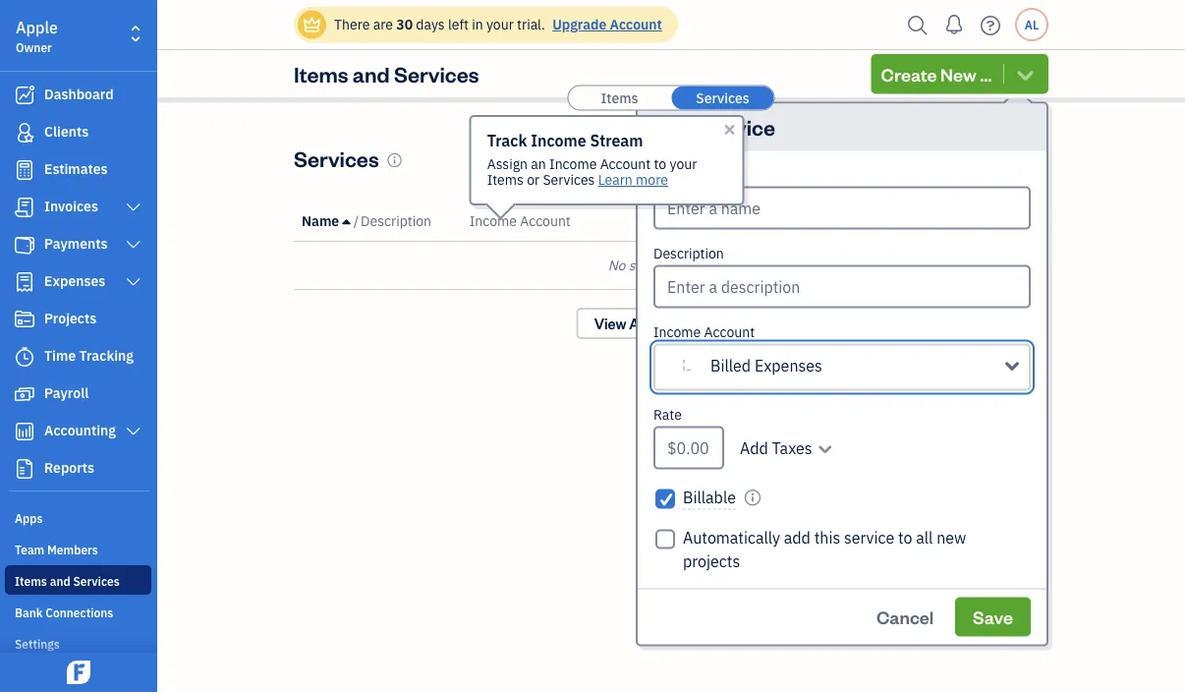 Task type: locate. For each thing, give the bounding box(es) containing it.
to
[[654, 155, 667, 173], [838, 204, 851, 222], [683, 256, 695, 274], [898, 527, 913, 548]]

1 vertical spatial taxes
[[772, 437, 813, 458]]

expense image
[[13, 272, 36, 292]]

taxes left chevrondown icon
[[772, 437, 813, 458]]

0 vertical spatial projects
[[763, 220, 813, 238]]

or up income account link at the left top of the page
[[527, 171, 540, 189]]

0 vertical spatial chevron large down image
[[124, 237, 143, 253]]

Enter a name text field
[[654, 186, 1031, 230]]

new service
[[654, 113, 776, 141]]

new inside button
[[941, 62, 977, 86]]

services up the billed on the bottom of page
[[692, 314, 748, 333]]

0 vertical spatial description
[[361, 212, 431, 230]]

0 vertical spatial your
[[487, 15, 514, 33]]

estimates
[[44, 160, 108, 178]]

1 vertical spatial items and services
[[15, 573, 120, 589]]

chevron large down image for invoices
[[124, 200, 143, 215]]

assign
[[487, 155, 528, 173]]

to right learn
[[654, 155, 667, 173]]

rate down search text box
[[967, 212, 995, 230]]

1 horizontal spatial items and services
[[294, 60, 479, 88]]

services
[[394, 60, 479, 88], [696, 88, 750, 107], [294, 144, 379, 172], [543, 171, 595, 189], [692, 314, 748, 333], [73, 573, 120, 589]]

new left close icon
[[654, 113, 697, 141]]

taxes
[[1006, 212, 1041, 230], [772, 437, 813, 458]]

archived
[[629, 314, 689, 333]]

timer image
[[13, 347, 36, 367]]

add right always
[[810, 204, 835, 222]]

1 vertical spatial and
[[50, 573, 70, 589]]

1 vertical spatial your
[[670, 155, 697, 173]]

income account link
[[470, 212, 571, 230]]

chevron large down image
[[124, 200, 143, 215], [124, 274, 143, 290]]

payroll link
[[5, 376, 151, 412]]

items and services
[[294, 60, 479, 88], [15, 573, 120, 589]]

0 horizontal spatial projects
[[44, 309, 97, 327]]

and down are at the left
[[353, 60, 390, 88]]

0 horizontal spatial description
[[361, 212, 431, 230]]

2 chevron large down image from the top
[[124, 274, 143, 290]]

1 vertical spatial name
[[302, 212, 339, 230]]

1 vertical spatial add
[[740, 437, 769, 458]]

this
[[815, 527, 841, 548]]

expenses down payments link
[[44, 272, 105, 290]]

income account down assign
[[470, 212, 571, 230]]

info image
[[744, 485, 762, 509]]

no
[[608, 256, 626, 274]]

0 horizontal spatial or
[[527, 171, 540, 189]]

to inside always add to projects
[[838, 204, 851, 222]]

1 vertical spatial chevron large down image
[[124, 424, 143, 439]]

billable
[[637, 212, 684, 230], [683, 487, 736, 507]]

0 horizontal spatial taxes
[[772, 437, 813, 458]]

or inside assign an income account to your items or services
[[527, 171, 540, 189]]

and down team members
[[50, 573, 70, 589]]

1 chevron large down image from the top
[[124, 200, 143, 215]]

or down archived at the right of the page
[[640, 342, 653, 360]]

your
[[487, 15, 514, 33], [670, 155, 697, 173]]

assign an income account to your items or services
[[487, 155, 697, 189]]

check image
[[658, 491, 676, 507]]

description down the billable link
[[654, 244, 724, 262]]

and inside main element
[[50, 573, 70, 589]]

accounting
[[44, 421, 116, 439]]

0 vertical spatial items and services
[[294, 60, 479, 88]]

no services to show.
[[608, 256, 735, 274]]

chevron large down image right 'payments'
[[124, 237, 143, 253]]

chevron large down image right invoices
[[124, 200, 143, 215]]

close image
[[722, 122, 738, 138]]

0 horizontal spatial add
[[740, 437, 769, 458]]

1 vertical spatial description
[[654, 244, 724, 262]]

caretup image
[[343, 213, 350, 229]]

1 horizontal spatial expenses
[[755, 355, 823, 376]]

an
[[531, 155, 546, 173]]

income down track income stream
[[550, 155, 597, 173]]

chevrondown image
[[1014, 64, 1037, 84]]

expenses inside expenses link
[[44, 272, 105, 290]]

chevron large down image inside expenses link
[[124, 274, 143, 290]]

save
[[973, 605, 1013, 628]]

taxes inside dropdown button
[[772, 437, 813, 458]]

/ down search text box
[[998, 212, 1004, 230]]

chevron large down image inside invoices link
[[124, 200, 143, 215]]

0 vertical spatial rate
[[967, 212, 995, 230]]

services link
[[672, 86, 774, 110]]

add
[[810, 204, 835, 222], [740, 437, 769, 458]]

deleted link
[[656, 342, 703, 360]]

dashboard link
[[5, 78, 151, 113]]

1 horizontal spatial rate
[[967, 212, 995, 230]]

0 horizontal spatial income account
[[470, 212, 571, 230]]

time tracking link
[[5, 339, 151, 375]]

Enter a description text field
[[654, 265, 1031, 308]]

in
[[472, 15, 483, 33]]

0 vertical spatial chevron large down image
[[124, 200, 143, 215]]

clients
[[44, 122, 89, 141]]

services down 'days'
[[394, 60, 479, 88]]

rate up 'rate (usd)' "text box"
[[654, 405, 682, 423]]

add up info icon
[[740, 437, 769, 458]]

name left 'caretup' image
[[302, 212, 339, 230]]

1 horizontal spatial your
[[670, 155, 697, 173]]

or
[[527, 171, 540, 189], [640, 342, 653, 360]]

1 horizontal spatial projects
[[763, 220, 813, 238]]

1 horizontal spatial or
[[640, 342, 653, 360]]

1 horizontal spatial income account
[[654, 322, 755, 341]]

1 horizontal spatial name
[[654, 165, 690, 183]]

your right more
[[670, 155, 697, 173]]

connections
[[46, 605, 113, 620]]

1 vertical spatial expenses
[[755, 355, 823, 376]]

projects inside always add to projects
[[763, 220, 813, 238]]

to right always
[[838, 204, 851, 222]]

estimates link
[[5, 152, 151, 188]]

name
[[654, 165, 690, 183], [302, 212, 339, 230]]

0 vertical spatial or
[[527, 171, 540, 189]]

0 vertical spatial expenses
[[44, 272, 105, 290]]

description
[[361, 212, 431, 230], [654, 244, 724, 262]]

1 horizontal spatial /
[[998, 212, 1004, 230]]

0 vertical spatial billable
[[637, 212, 684, 230]]

more
[[636, 171, 668, 189]]

chevron large down image for expenses
[[124, 274, 143, 290]]

to left all
[[898, 527, 913, 548]]

account down an
[[520, 212, 571, 230]]

0 vertical spatial name
[[654, 165, 690, 183]]

services up bank connections link
[[73, 573, 120, 589]]

billable right check icon
[[683, 487, 736, 507]]

payments
[[44, 234, 108, 253]]

/ right 'caretup' image
[[354, 212, 359, 230]]

0 vertical spatial income account
[[470, 212, 571, 230]]

items inside assign an income account to your items or services
[[487, 171, 524, 189]]

/
[[354, 212, 359, 230], [998, 212, 1004, 230]]

billed
[[711, 355, 751, 376]]

chevrondown image
[[816, 436, 834, 460]]

0 vertical spatial taxes
[[1006, 212, 1041, 230]]

billed expenses button
[[654, 344, 1031, 391]]

chevron large down image down payments link
[[124, 274, 143, 290]]

your right in
[[487, 15, 514, 33]]

learn more
[[598, 171, 668, 189]]

chevron large down image right "accounting"
[[124, 424, 143, 439]]

owner
[[16, 39, 52, 55]]

name link
[[302, 212, 354, 230]]

team members link
[[5, 534, 151, 563]]

services
[[629, 256, 680, 274]]

expenses
[[44, 272, 105, 290], [755, 355, 823, 376]]

taxes right the rate link
[[1006, 212, 1041, 230]]

1 vertical spatial projects
[[44, 309, 97, 327]]

1 vertical spatial income account
[[654, 322, 755, 341]]

upgrade account link
[[549, 15, 662, 33]]

1 chevron large down image from the top
[[124, 237, 143, 253]]

account right upgrade on the top
[[610, 15, 662, 33]]

apple owner
[[16, 17, 58, 55]]

view archived services link
[[577, 308, 766, 339]]

income inside assign an income account to your items or services
[[550, 155, 597, 173]]

al
[[1025, 17, 1039, 32]]

items and services up bank connections
[[15, 573, 120, 589]]

projects
[[763, 220, 813, 238], [44, 309, 97, 327]]

days
[[416, 15, 445, 33]]

0 vertical spatial new
[[941, 62, 977, 86]]

1 / from the left
[[354, 212, 359, 230]]

account
[[610, 15, 662, 33], [600, 155, 651, 173], [520, 212, 571, 230], [704, 322, 755, 341]]

0 horizontal spatial and
[[50, 573, 70, 589]]

1 vertical spatial chevron large down image
[[124, 274, 143, 290]]

items left an
[[487, 171, 524, 189]]

automatically
[[683, 527, 781, 548]]

description right 'caretup' image
[[361, 212, 431, 230]]

projects down expenses link
[[44, 309, 97, 327]]

clients link
[[5, 115, 151, 150]]

0 vertical spatial add
[[810, 204, 835, 222]]

go to help image
[[975, 10, 1007, 40]]

account down 'stream'
[[600, 155, 651, 173]]

learn
[[598, 171, 633, 189]]

main element
[[0, 0, 206, 692]]

income account up deleted link
[[654, 322, 755, 341]]

add inside add taxes dropdown button
[[740, 437, 769, 458]]

chevron large down image
[[124, 237, 143, 253], [124, 424, 143, 439]]

account inside assign an income account to your items or services
[[600, 155, 651, 173]]

1 horizontal spatial new
[[941, 62, 977, 86]]

client image
[[13, 123, 36, 143]]

0 horizontal spatial expenses
[[44, 272, 105, 290]]

1 vertical spatial billable
[[683, 487, 736, 507]]

name up the billable link
[[654, 165, 690, 183]]

1 horizontal spatial add
[[810, 204, 835, 222]]

projects up enter a description text field
[[763, 220, 813, 238]]

billable down more
[[637, 212, 684, 230]]

0 horizontal spatial items and services
[[15, 573, 120, 589]]

services down track income stream
[[543, 171, 595, 189]]

1 vertical spatial rate
[[654, 405, 682, 423]]

1 vertical spatial new
[[654, 113, 697, 141]]

0 horizontal spatial rate
[[654, 405, 682, 423]]

new left …
[[941, 62, 977, 86]]

expenses right the billed on the bottom of page
[[755, 355, 823, 376]]

2 chevron large down image from the top
[[124, 424, 143, 439]]

0 horizontal spatial /
[[354, 212, 359, 230]]

reports
[[44, 459, 94, 477]]

stream
[[590, 130, 643, 151]]

1 horizontal spatial description
[[654, 244, 724, 262]]

items and services inside 'items and services' link
[[15, 573, 120, 589]]

1 vertical spatial or
[[640, 342, 653, 360]]

income
[[531, 130, 587, 151], [550, 155, 597, 173], [470, 212, 517, 230], [654, 322, 701, 341]]

add taxes
[[740, 437, 813, 458]]

report image
[[13, 459, 36, 479]]

items and services down are at the left
[[294, 60, 479, 88]]

1 horizontal spatial and
[[353, 60, 390, 88]]

service
[[701, 113, 776, 141]]

crown image
[[302, 14, 322, 35]]

items link
[[569, 86, 671, 110]]

items down team
[[15, 573, 47, 589]]

chart image
[[13, 422, 36, 441]]



Task type: describe. For each thing, give the bounding box(es) containing it.
your inside assign an income account to your items or services
[[670, 155, 697, 173]]

cancel
[[877, 605, 934, 628]]

new
[[937, 527, 967, 548]]

tracking
[[79, 347, 134, 365]]

automatically add this service to all new projects
[[683, 527, 967, 571]]

expenses link
[[5, 264, 151, 300]]

upgrade
[[553, 15, 607, 33]]

settings
[[15, 636, 60, 652]]

payments link
[[5, 227, 151, 262]]

accounting link
[[5, 414, 151, 449]]

add taxes button
[[732, 436, 834, 460]]

payment image
[[13, 235, 36, 255]]

billed expenses
[[711, 355, 823, 376]]

dashboard image
[[13, 86, 36, 105]]

to left show.
[[683, 256, 695, 274]]

0 horizontal spatial new
[[654, 113, 697, 141]]

expenses inside billed expenses dropdown button
[[755, 355, 823, 376]]

project image
[[13, 310, 36, 329]]

items inside main element
[[15, 573, 47, 589]]

create
[[881, 62, 937, 86]]

save button
[[956, 597, 1031, 636]]

notifications image
[[939, 5, 970, 44]]

are
[[373, 15, 393, 33]]

to inside assign an income account to your items or services
[[654, 155, 667, 173]]

0 vertical spatial and
[[353, 60, 390, 88]]

create new … button
[[871, 54, 1049, 94]]

items up 'stream'
[[601, 88, 638, 107]]

0 horizontal spatial name
[[302, 212, 339, 230]]

estimate image
[[13, 160, 36, 180]]

income up an
[[531, 130, 587, 151]]

bank
[[15, 605, 43, 620]]

payroll
[[44, 384, 89, 402]]

rate for rate
[[654, 405, 682, 423]]

time tracking
[[44, 347, 134, 365]]

time
[[44, 347, 76, 365]]

always add to projects
[[763, 204, 851, 238]]

settings link
[[5, 628, 151, 658]]

view archived services or deleted
[[594, 314, 748, 360]]

chevron large down image for accounting
[[124, 424, 143, 439]]

or inside view archived services or deleted
[[640, 342, 653, 360]]

rate for rate / taxes
[[967, 212, 995, 230]]

left
[[448, 15, 469, 33]]

projects link
[[5, 302, 151, 337]]

30
[[396, 15, 413, 33]]

there
[[334, 15, 370, 33]]

rate link
[[967, 212, 998, 230]]

team members
[[15, 542, 98, 557]]

income up deleted link
[[654, 322, 701, 341]]

view
[[594, 314, 627, 333]]

all
[[916, 527, 933, 548]]

description link
[[361, 212, 431, 230]]

always add to projects link
[[763, 204, 851, 238]]

create new …
[[881, 62, 992, 86]]

services inside assign an income account to your items or services
[[543, 171, 595, 189]]

al button
[[1015, 8, 1049, 41]]

Rate (USD) text field
[[654, 426, 724, 469]]

deleted
[[656, 342, 703, 360]]

income down assign
[[470, 212, 517, 230]]

invoice image
[[13, 198, 36, 217]]

cancel button
[[859, 597, 952, 636]]

projects inside main element
[[44, 309, 97, 327]]

track income stream
[[487, 130, 643, 151]]

chevron large down image for payments
[[124, 237, 143, 253]]

services up "new service"
[[696, 88, 750, 107]]

learn more link
[[598, 171, 668, 189]]

there are 30 days left in your trial. upgrade account
[[334, 15, 662, 33]]

add inside always add to projects
[[810, 204, 835, 222]]

bank connections
[[15, 605, 113, 620]]

always
[[763, 204, 807, 222]]

team
[[15, 542, 44, 557]]

apps
[[15, 510, 43, 526]]

track
[[487, 130, 527, 151]]

billable link
[[637, 212, 684, 230]]

money image
[[13, 384, 36, 404]]

info image
[[387, 152, 403, 168]]

0 horizontal spatial your
[[487, 15, 514, 33]]

apple
[[16, 17, 58, 38]]

account up the billed on the bottom of page
[[704, 322, 755, 341]]

search image
[[902, 10, 934, 40]]

projects
[[683, 550, 740, 571]]

bank connections link
[[5, 597, 151, 626]]

2 / from the left
[[998, 212, 1004, 230]]

services left info image
[[294, 144, 379, 172]]

reports link
[[5, 451, 151, 487]]

services inside view archived services or deleted
[[692, 314, 748, 333]]

…
[[980, 62, 992, 86]]

service
[[844, 527, 895, 548]]

to inside automatically add this service to all new projects
[[898, 527, 913, 548]]

items and services link
[[5, 565, 151, 595]]

items down crown icon
[[294, 60, 348, 88]]

Search text field
[[890, 141, 1047, 172]]

rate / taxes
[[967, 212, 1041, 230]]

services inside main element
[[73, 573, 120, 589]]

invoices
[[44, 197, 98, 215]]

apps link
[[5, 502, 151, 532]]

trial.
[[517, 15, 545, 33]]

dashboard
[[44, 85, 114, 103]]

invoices link
[[5, 190, 151, 225]]

1 horizontal spatial taxes
[[1006, 212, 1041, 230]]

add
[[784, 527, 811, 548]]

members
[[47, 542, 98, 557]]

freshbooks image
[[63, 661, 94, 684]]

create new … button
[[871, 54, 1049, 94]]



Task type: vqa. For each thing, say whether or not it's contained in the screenshot.
the bottom Projects
yes



